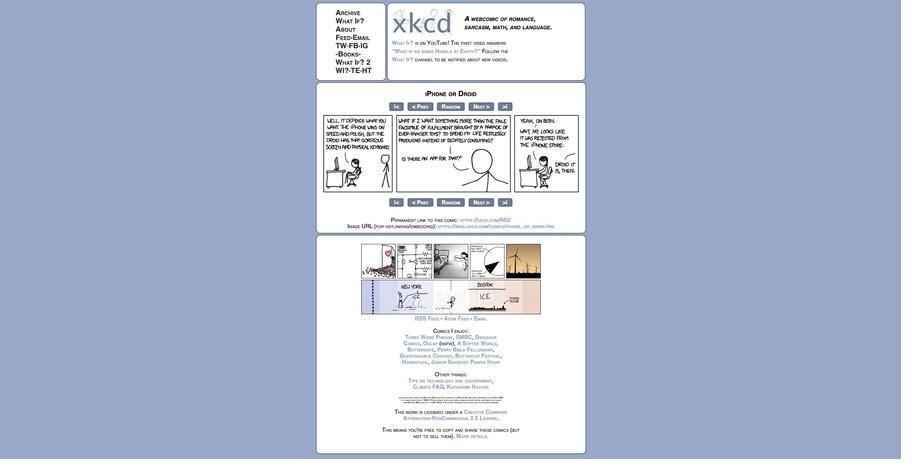 Task type: describe. For each thing, give the bounding box(es) containing it.
xkcd.com logo image
[[392, 8, 456, 37]]

selected comics image
[[361, 244, 541, 279]]



Task type: locate. For each thing, give the bounding box(es) containing it.
earth temperature timeline image
[[361, 280, 541, 315]]

iphone or droid image
[[323, 115, 579, 193]]



Task type: vqa. For each thing, say whether or not it's contained in the screenshot.
Moon Landing Mission Profiles IMAGE
no



